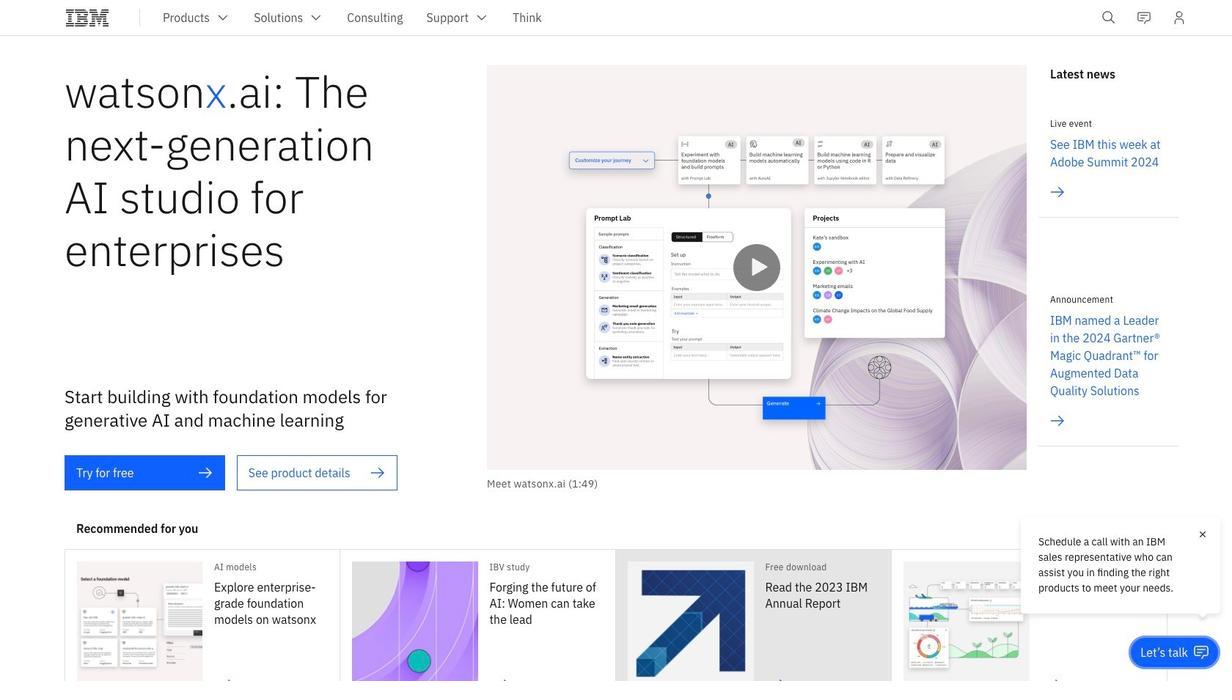 Task type: vqa. For each thing, say whether or not it's contained in the screenshot.
Let's talk element
yes



Task type: locate. For each thing, give the bounding box(es) containing it.
close image
[[1198, 529, 1209, 541]]



Task type: describe. For each thing, give the bounding box(es) containing it.
let's talk element
[[1141, 645, 1189, 661]]



